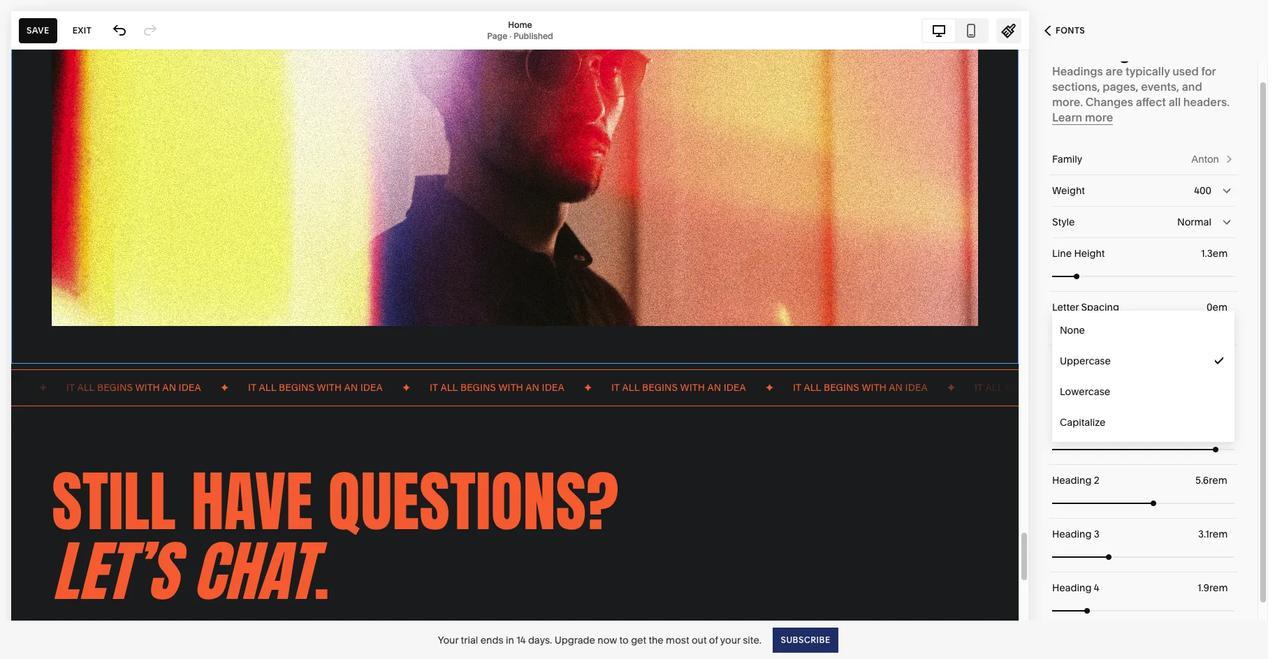 Task type: locate. For each thing, give the bounding box(es) containing it.
Line Height text field
[[1201, 246, 1231, 261]]

in
[[506, 634, 514, 647]]

list box
[[1052, 315, 1235, 438]]

heading left 1
[[1052, 421, 1092, 433]]

changes
[[1086, 95, 1133, 109]]

line
[[1052, 247, 1072, 260]]

sections,
[[1052, 80, 1100, 94]]

1
[[1094, 421, 1098, 433]]

save
[[27, 25, 49, 35]]

heading for heading 1
[[1052, 421, 1092, 433]]

heading
[[1052, 421, 1092, 433], [1052, 474, 1092, 487], [1052, 528, 1092, 541], [1052, 582, 1092, 595]]

now
[[598, 634, 617, 647]]

headings down "fonts"
[[1052, 41, 1141, 64]]

tab list
[[923, 19, 987, 42]]

your
[[720, 634, 741, 647]]

your
[[438, 634, 459, 647]]

heading left 2
[[1052, 474, 1092, 487]]

heading 4
[[1052, 582, 1100, 595]]

pages,
[[1103, 80, 1139, 94]]

3 heading from the top
[[1052, 528, 1092, 541]]

list box containing none
[[1052, 315, 1235, 438]]

home page · published
[[487, 19, 553, 41]]

headings
[[1052, 41, 1141, 64], [1052, 64, 1103, 78]]

fonts
[[1056, 25, 1085, 36]]

upgrade
[[555, 634, 595, 647]]

1 heading from the top
[[1052, 421, 1092, 433]]

heading left 4 at the bottom of the page
[[1052, 582, 1092, 595]]

heading 1
[[1052, 421, 1098, 433]]

height
[[1074, 247, 1105, 260]]

2 headings from the top
[[1052, 64, 1103, 78]]

transform
[[1073, 355, 1120, 368]]

Heading 3 range field
[[1052, 542, 1235, 573]]

learn
[[1052, 110, 1083, 124]]

Heading 4 text field
[[1198, 581, 1231, 596]]

4
[[1094, 582, 1100, 595]]

ends
[[481, 634, 504, 647]]

your trial ends in 14 days. upgrade now to get the most out of your site.
[[438, 634, 762, 647]]

headings up sections,
[[1052, 64, 1103, 78]]

exit button
[[65, 18, 99, 43]]

learn more link
[[1052, 110, 1113, 125]]

heading 2
[[1052, 474, 1100, 487]]

Heading 3 text field
[[1198, 527, 1231, 542]]

heading left '3'
[[1052, 528, 1092, 541]]

2 heading from the top
[[1052, 474, 1092, 487]]

4 heading from the top
[[1052, 582, 1092, 595]]

2
[[1094, 474, 1100, 487]]

get
[[631, 634, 646, 647]]

heading for heading 3
[[1052, 528, 1092, 541]]

events,
[[1141, 80, 1180, 94]]

letter
[[1052, 301, 1079, 314]]

3
[[1094, 528, 1100, 541]]

anton
[[1192, 153, 1219, 166]]

save button
[[19, 18, 57, 43]]

page
[[487, 30, 508, 41]]



Task type: describe. For each thing, give the bounding box(es) containing it.
headers.
[[1184, 95, 1230, 109]]

14
[[516, 634, 526, 647]]

headings headings are typically used for sections, pages, events, and more. changes affect all headers. learn more
[[1052, 41, 1230, 124]]

the
[[649, 634, 664, 647]]

trial
[[461, 634, 478, 647]]

text transform
[[1052, 355, 1120, 368]]

lowercase
[[1060, 386, 1110, 398]]

for
[[1202, 64, 1216, 78]]

heading 3
[[1052, 528, 1100, 541]]

Letter Spacing range field
[[1052, 315, 1235, 346]]

most
[[666, 634, 689, 647]]

site.
[[743, 634, 762, 647]]

spacing
[[1081, 301, 1119, 314]]

Heading 4 range field
[[1052, 596, 1235, 626]]

heading for heading 2
[[1052, 474, 1092, 487]]

of
[[709, 634, 718, 647]]

affect
[[1136, 95, 1166, 109]]

to
[[620, 634, 629, 647]]

family
[[1052, 153, 1082, 166]]

exit
[[72, 25, 92, 35]]

text
[[1052, 355, 1071, 368]]

uppercase
[[1060, 355, 1111, 368]]

Heading 1 range field
[[1052, 434, 1235, 465]]

Line Height range field
[[1052, 261, 1235, 292]]

line height
[[1052, 247, 1105, 260]]

Heading 2 text field
[[1196, 473, 1231, 488]]

1 headings from the top
[[1052, 41, 1141, 64]]

more.
[[1052, 95, 1083, 109]]

published
[[514, 30, 553, 41]]

home
[[508, 19, 532, 30]]

heading for heading 4
[[1052, 582, 1092, 595]]

Text Transform field
[[1052, 346, 1235, 377]]

more
[[1085, 110, 1113, 124]]

Letter Spacing text field
[[1207, 300, 1231, 315]]

letter spacing
[[1052, 301, 1119, 314]]

typically
[[1126, 64, 1170, 78]]

used
[[1173, 64, 1199, 78]]

Heading 2 range field
[[1052, 488, 1235, 519]]

size
[[1052, 402, 1069, 409]]

fonts button
[[1029, 15, 1101, 46]]

capitalize
[[1060, 416, 1106, 429]]

out
[[692, 634, 707, 647]]

days.
[[528, 634, 552, 647]]

all
[[1169, 95, 1181, 109]]

none
[[1060, 324, 1085, 337]]

·
[[510, 30, 512, 41]]

and
[[1182, 80, 1202, 94]]

are
[[1106, 64, 1123, 78]]



Task type: vqa. For each thing, say whether or not it's contained in the screenshot.
overlay center card 02 image
no



